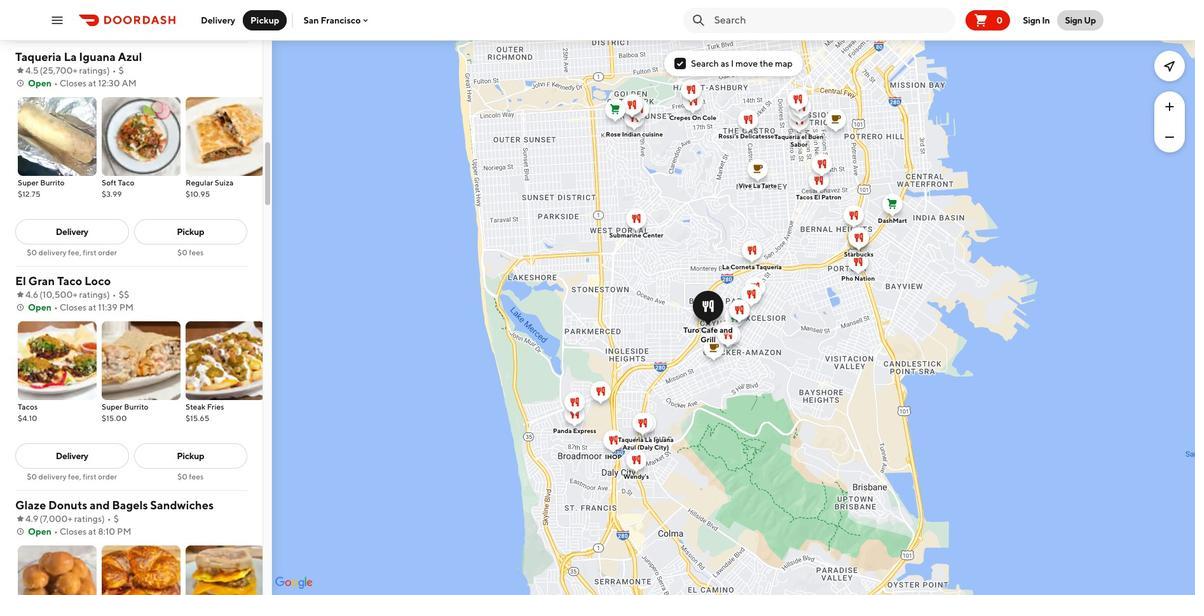 Task type: describe. For each thing, give the bounding box(es) containing it.
25,700+
[[43, 66, 77, 76]]

pm for loco
[[119, 303, 134, 313]]

san francisco
[[304, 15, 361, 25]]

average rating of 4.5 out of 5 element
[[15, 64, 39, 77]]

sign in
[[1024, 15, 1050, 25]]

up
[[1085, 15, 1097, 25]]

12:30
[[98, 78, 120, 88]]

10,500+
[[43, 290, 77, 300]]

open for el
[[28, 303, 51, 313]]

ratings for iguana
[[79, 66, 107, 76]]

steak fries $15.65
[[186, 403, 224, 424]]

delivery for la
[[39, 248, 67, 258]]

7,000+
[[43, 515, 72, 525]]

closes for taco
[[60, 303, 87, 313]]

pickup for taqueria la iguana azul
[[177, 227, 204, 237]]

search
[[691, 59, 719, 69]]

el gran taco loco
[[15, 275, 111, 288]]

powered by google image
[[275, 578, 313, 590]]

soft taco image
[[102, 97, 181, 176]]

tacos image
[[18, 322, 97, 401]]

delivery inside button
[[201, 15, 235, 25]]

$4.10
[[18, 414, 37, 424]]

burrito for $12.75
[[40, 178, 65, 188]]

i
[[731, 59, 734, 69]]

first for iguana
[[83, 248, 97, 258]]

$0 down $10.95
[[178, 248, 188, 258]]

pickup inside button
[[251, 15, 279, 25]]

san francisco button
[[304, 15, 371, 25]]

map
[[775, 59, 793, 69]]

steak
[[186, 403, 206, 412]]

$0 up sandwiches at the bottom left of page
[[178, 473, 188, 482]]

francisco
[[321, 15, 361, 25]]

sandwiches
[[150, 499, 214, 513]]

loco
[[85, 275, 111, 288]]

at for taco
[[88, 303, 96, 313]]

• down 7,000+
[[54, 527, 58, 537]]

fries
[[207, 403, 224, 412]]

burrito for $15.00
[[124, 403, 149, 412]]

sign up
[[1066, 15, 1097, 25]]

pickup link for loco
[[134, 444, 247, 469]]

0
[[997, 15, 1003, 25]]

8:10
[[98, 527, 115, 537]]

ratings for and
[[74, 515, 102, 525]]

0 button
[[966, 10, 1011, 30]]

$$
[[119, 290, 129, 300]]

recenter the map image
[[1163, 59, 1178, 74]]

glaze
[[15, 499, 46, 513]]

( 7,000+ ratings )
[[40, 515, 105, 525]]

super for super burrito $15.00
[[102, 403, 123, 412]]

glaze donuts and bagels sandwiches
[[15, 499, 214, 513]]

pickup button
[[243, 10, 287, 30]]

delivery for azul
[[56, 227, 88, 237]]

super for super burrito $12.75
[[18, 178, 39, 188]]

croissant with egg, cheese & ham, sausage or bacon image
[[102, 546, 181, 596]]

fee, for taco
[[68, 473, 81, 482]]

regular
[[186, 178, 213, 188]]

$0 fees for loco
[[178, 473, 204, 482]]

regular suiza image
[[186, 97, 265, 176]]

• $$
[[112, 290, 129, 300]]

gran
[[28, 275, 55, 288]]

bagels
[[112, 499, 148, 513]]

the
[[760, 59, 774, 69]]

closes for iguana
[[60, 78, 87, 88]]

• $ for bagels
[[107, 515, 119, 525]]

taqueria la iguana azul
[[15, 50, 142, 64]]

regular suiza $10.95
[[186, 178, 234, 199]]

san
[[304, 15, 319, 25]]

super burrito $15.00
[[102, 403, 149, 424]]

fee, for iguana
[[68, 248, 81, 258]]

delivery button
[[193, 10, 243, 30]]

( 10,500+ ratings )
[[40, 290, 110, 300]]

delivery link for iguana
[[15, 219, 129, 245]]

( for glaze
[[40, 515, 43, 525]]

dozen donut holes image
[[18, 546, 97, 596]]

$15.00
[[102, 414, 127, 424]]

delivery for loco
[[56, 452, 88, 462]]

pickup for el gran taco loco
[[177, 452, 204, 462]]

open for glaze
[[28, 527, 51, 537]]

at for iguana
[[88, 78, 96, 88]]

$0 delivery fee, first order for taco
[[27, 473, 117, 482]]

taco inside soft taco $3.99
[[118, 178, 135, 188]]

) for azul
[[107, 66, 110, 76]]

$ for azul
[[119, 66, 124, 76]]

$10.95
[[186, 190, 210, 199]]

( for taqueria
[[40, 66, 43, 76]]

move
[[736, 59, 758, 69]]

) for bagels
[[102, 515, 105, 525]]

super burrito image for super burrito $12.75
[[18, 97, 97, 176]]

$15.65
[[186, 414, 210, 424]]

order for azul
[[98, 248, 117, 258]]

sign in link
[[1016, 7, 1058, 33]]



Task type: locate. For each thing, give the bounding box(es) containing it.
0 horizontal spatial burrito
[[40, 178, 65, 188]]

2 order from the top
[[98, 473, 117, 482]]

delivery up el gran taco loco
[[56, 227, 88, 237]]

super burrito image for super burrito $15.00
[[102, 322, 181, 401]]

1 $0 fees from the top
[[178, 248, 204, 258]]

2 vertical spatial )
[[102, 515, 105, 525]]

buen
[[808, 133, 824, 140], [808, 133, 824, 140]]

• $ down glaze donuts and bagels sandwiches
[[107, 515, 119, 525]]

1 horizontal spatial burrito
[[124, 403, 149, 412]]

iguana
[[79, 50, 116, 64], [654, 436, 674, 444], [654, 436, 674, 444]]

1 delivery link from the top
[[15, 219, 129, 245]]

2 $0 delivery fee, first order from the top
[[27, 473, 117, 482]]

0 horizontal spatial taco
[[57, 275, 82, 288]]

starbucks
[[844, 250, 874, 258], [844, 250, 874, 258]]

fees up sandwiches at the bottom left of page
[[189, 473, 204, 482]]

• left $$
[[112, 290, 116, 300]]

3 at from the top
[[88, 527, 96, 537]]

2 vertical spatial open
[[28, 527, 51, 537]]

0 vertical spatial • $
[[112, 66, 124, 76]]

open down 4.6 on the left
[[28, 303, 51, 313]]

$0 fees
[[178, 248, 204, 258], [178, 473, 204, 482]]

steak fries image
[[186, 322, 265, 401]]

( for el
[[40, 290, 43, 300]]

0 vertical spatial order
[[98, 248, 117, 258]]

$ for bagels
[[114, 515, 119, 525]]

4.6
[[25, 290, 38, 300]]

1 fee, from the top
[[68, 248, 81, 258]]

wendy's
[[624, 473, 649, 481], [624, 473, 649, 481]]

corneta
[[731, 263, 755, 271], [731, 263, 755, 271]]

$0 fees down $10.95
[[178, 248, 204, 258]]

0 vertical spatial pickup link
[[134, 219, 247, 245]]

0 vertical spatial first
[[83, 248, 97, 258]]

zoom in image
[[1163, 99, 1178, 114]]

$0 delivery fee, first order up donuts
[[27, 473, 117, 482]]

• $ up 12:30
[[112, 66, 124, 76]]

map region
[[111, 3, 1196, 596]]

$0 up glaze
[[27, 473, 37, 482]]

$3.99
[[102, 190, 122, 199]]

super burrito image up super burrito $15.00
[[102, 322, 181, 401]]

fee, up donuts
[[68, 473, 81, 482]]

1 vertical spatial burrito
[[124, 403, 149, 412]]

0 vertical spatial open
[[28, 78, 51, 88]]

0 vertical spatial delivery
[[201, 15, 235, 25]]

at left 11:39
[[88, 303, 96, 313]]

1 vertical spatial delivery link
[[15, 444, 129, 469]]

at
[[88, 78, 96, 88], [88, 303, 96, 313], [88, 527, 96, 537]]

1 order from the top
[[98, 248, 117, 258]]

order up the loco
[[98, 248, 117, 258]]

first for taco
[[83, 473, 97, 482]]

1 vertical spatial closes
[[60, 303, 87, 313]]

panda
[[553, 427, 572, 435], [553, 427, 572, 435]]

3 ( from the top
[[40, 515, 43, 525]]

ratings for taco
[[79, 290, 107, 300]]

pickup left san
[[251, 15, 279, 25]]

1 vertical spatial order
[[98, 473, 117, 482]]

1 delivery from the top
[[39, 248, 67, 258]]

fees for taqueria la iguana azul
[[189, 248, 204, 258]]

1 vertical spatial )
[[107, 290, 110, 300]]

1 vertical spatial delivery
[[39, 473, 67, 482]]

el
[[815, 193, 821, 201], [815, 193, 821, 201], [15, 275, 26, 288]]

) left • $$ at the left
[[107, 290, 110, 300]]

1 vertical spatial $0 fees
[[178, 473, 204, 482]]

2 open from the top
[[28, 303, 51, 313]]

2 sign from the left
[[1066, 15, 1083, 25]]

$12.75
[[18, 190, 40, 199]]

soft
[[102, 178, 116, 188]]

1 vertical spatial first
[[83, 473, 97, 482]]

Store search: begin typing to search for stores available on DoorDash text field
[[715, 13, 951, 27]]

cuisine
[[642, 130, 663, 138], [642, 130, 663, 138]]

first up the loco
[[83, 248, 97, 258]]

0 vertical spatial fee,
[[68, 248, 81, 258]]

taco right the soft
[[118, 178, 135, 188]]

1 vertical spatial delivery
[[56, 227, 88, 237]]

sign inside sign in link
[[1024, 15, 1041, 25]]

tacos $4.10
[[18, 403, 38, 424]]

2 vertical spatial (
[[40, 515, 43, 525]]

3 closes from the top
[[60, 527, 87, 537]]

2 vertical spatial at
[[88, 527, 96, 537]]

search as i move the map
[[691, 59, 793, 69]]

la corneta taqueria
[[723, 263, 782, 271], [723, 263, 782, 271]]

( right 4.5
[[40, 66, 43, 76]]

Search as I move the map checkbox
[[675, 58, 686, 69]]

english muffin with egg, cheese & sausage image
[[186, 546, 265, 596]]

super inside super burrito $15.00
[[102, 403, 123, 412]]

closes
[[60, 78, 87, 88], [60, 303, 87, 313], [60, 527, 87, 537]]

1 vertical spatial $
[[114, 515, 119, 525]]

0 vertical spatial super
[[18, 178, 39, 188]]

rossi's delicatessen
[[719, 132, 778, 140], [719, 132, 778, 140]]

city)
[[655, 444, 669, 451], [655, 444, 669, 451]]

1 vertical spatial taco
[[57, 275, 82, 288]]

( right 4.6 on the left
[[40, 290, 43, 300]]

super inside "super burrito $12.75"
[[18, 178, 39, 188]]

0 vertical spatial )
[[107, 66, 110, 76]]

pickup link for azul
[[134, 219, 247, 245]]

open down the 4.9
[[28, 527, 51, 537]]

burrito inside "super burrito $12.75"
[[40, 178, 65, 188]]

2 delivery link from the top
[[15, 444, 129, 469]]

nation
[[855, 274, 875, 282], [855, 274, 875, 282]]

$0 fees for azul
[[178, 248, 204, 258]]

) up '8:10'
[[102, 515, 105, 525]]

1 vertical spatial pickup link
[[134, 444, 247, 469]]

0 vertical spatial super burrito image
[[18, 97, 97, 176]]

crepes on cole
[[670, 114, 717, 121], [670, 114, 717, 121]]

open • closes at 8:10 pm
[[28, 527, 131, 537]]

• up 12:30
[[112, 66, 116, 76]]

0 horizontal spatial super burrito image
[[18, 97, 97, 176]]

) for loco
[[107, 290, 110, 300]]

la
[[64, 50, 77, 64], [754, 182, 761, 189], [754, 182, 761, 189], [723, 263, 730, 271], [723, 263, 730, 271], [645, 436, 652, 444], [645, 436, 652, 444]]

• $ for azul
[[112, 66, 124, 76]]

taco
[[118, 178, 135, 188], [57, 275, 82, 288]]

1 vertical spatial super
[[102, 403, 123, 412]]

open menu image
[[50, 12, 65, 28]]

pickup down $10.95
[[177, 227, 204, 237]]

pickup link down $10.95
[[134, 219, 247, 245]]

center
[[643, 231, 664, 239], [643, 231, 664, 239]]

in
[[1043, 15, 1050, 25]]

delivery
[[201, 15, 235, 25], [56, 227, 88, 237], [56, 452, 88, 462]]

pickup
[[251, 15, 279, 25], [177, 227, 204, 237], [177, 452, 204, 462]]

am
[[122, 78, 137, 88]]

2 vertical spatial delivery
[[56, 452, 88, 462]]

pickup link down $15.65
[[134, 444, 247, 469]]

burrito up $15.00
[[124, 403, 149, 412]]

$0 up gran
[[27, 248, 37, 258]]

fee, up el gran taco loco
[[68, 248, 81, 258]]

pm down $$
[[119, 303, 134, 313]]

2 pickup link from the top
[[134, 444, 247, 469]]

donuts
[[48, 499, 87, 513]]

2 $0 fees from the top
[[178, 473, 204, 482]]

fees for el gran taco loco
[[189, 473, 204, 482]]

delivery link up el gran taco loco
[[15, 219, 129, 245]]

0 vertical spatial at
[[88, 78, 96, 88]]

at for and
[[88, 527, 96, 537]]

pickup link
[[134, 219, 247, 245], [134, 444, 247, 469]]

rossi's
[[719, 132, 739, 140], [719, 132, 739, 140]]

2 fee, from the top
[[68, 473, 81, 482]]

4.5
[[25, 66, 39, 76]]

delivery link up donuts
[[15, 444, 129, 469]]

( 25,700+ ratings )
[[40, 66, 110, 76]]

pm
[[119, 303, 134, 313], [117, 527, 131, 537]]

sign for sign up
[[1066, 15, 1083, 25]]

sign for sign in
[[1024, 15, 1041, 25]]

1 horizontal spatial super burrito image
[[102, 322, 181, 401]]

1 open from the top
[[28, 78, 51, 88]]

fees down $10.95
[[189, 248, 204, 258]]

burrito up "$12.75" in the top left of the page
[[40, 178, 65, 188]]

0 vertical spatial burrito
[[40, 178, 65, 188]]

pho nation
[[842, 274, 875, 282], [842, 274, 875, 282]]

delicatessen
[[740, 132, 778, 140], [740, 132, 778, 140]]

1 vertical spatial open
[[28, 303, 51, 313]]

vive la tarte tacos el patron
[[739, 182, 842, 201], [739, 182, 842, 201]]

2 vertical spatial pickup
[[177, 452, 204, 462]]

closes down ( 25,700+ ratings ) on the top of page
[[60, 78, 87, 88]]

) up 12:30
[[107, 66, 110, 76]]

ratings up open • closes at 12:30 am
[[79, 66, 107, 76]]

delivery
[[39, 248, 67, 258], [39, 473, 67, 482]]

3 open from the top
[[28, 527, 51, 537]]

sign left in
[[1024, 15, 1041, 25]]

1 sign from the left
[[1024, 15, 1041, 25]]

1 vertical spatial ratings
[[79, 290, 107, 300]]

ratings up open • closes at 8:10 pm
[[74, 515, 102, 525]]

zoom out image
[[1163, 130, 1178, 145]]

pho
[[842, 274, 854, 282], [842, 274, 854, 282]]

1 vertical spatial (
[[40, 290, 43, 300]]

delivery for gran
[[39, 473, 67, 482]]

delivery link for taco
[[15, 444, 129, 469]]

11:39
[[98, 303, 118, 313]]

order
[[98, 248, 117, 258], [98, 473, 117, 482]]

1 vertical spatial pickup
[[177, 227, 204, 237]]

1 vertical spatial • $
[[107, 515, 119, 525]]

delivery left pickup button
[[201, 15, 235, 25]]

super up "$12.75" in the top left of the page
[[18, 178, 39, 188]]

2 closes from the top
[[60, 303, 87, 313]]

0 vertical spatial fees
[[189, 248, 204, 258]]

super burrito image
[[18, 97, 97, 176], [102, 322, 181, 401]]

submarine center
[[610, 231, 664, 239], [610, 231, 664, 239]]

4.9
[[25, 515, 38, 525]]

1 pickup link from the top
[[134, 219, 247, 245]]

1 horizontal spatial taco
[[118, 178, 135, 188]]

2 vertical spatial ratings
[[74, 515, 102, 525]]

sign
[[1024, 15, 1041, 25], [1066, 15, 1083, 25]]

open for taqueria
[[28, 78, 51, 88]]

$ up am on the left
[[119, 66, 124, 76]]

0 horizontal spatial sign
[[1024, 15, 1041, 25]]

open • closes at 11:39 pm
[[28, 303, 134, 313]]

0 vertical spatial (
[[40, 66, 43, 76]]

ihop
[[605, 453, 622, 461], [605, 453, 622, 461]]

1 first from the top
[[83, 248, 97, 258]]

taqueria la iguana azul (daly city)
[[618, 436, 674, 451], [618, 436, 674, 451]]

0 horizontal spatial super
[[18, 178, 39, 188]]

sign left up
[[1066, 15, 1083, 25]]

(daly
[[638, 444, 653, 451], [638, 444, 653, 451]]

2 at from the top
[[88, 303, 96, 313]]

0 vertical spatial delivery
[[39, 248, 67, 258]]

grill
[[701, 335, 716, 344], [701, 335, 716, 344]]

crepes
[[670, 114, 691, 121], [670, 114, 691, 121]]

average rating of 4.9 out of 5 element
[[15, 513, 38, 526]]

closes down ( 10,500+ ratings )
[[60, 303, 87, 313]]

submarine
[[610, 231, 642, 239], [610, 231, 642, 239]]

super burrito $12.75
[[18, 178, 65, 199]]

2 fees from the top
[[189, 473, 204, 482]]

1 vertical spatial at
[[88, 303, 96, 313]]

0 vertical spatial ratings
[[79, 66, 107, 76]]

super burrito image up "super burrito $12.75"
[[18, 97, 97, 176]]

0 vertical spatial taco
[[118, 178, 135, 188]]

turo
[[684, 325, 700, 335], [684, 325, 700, 335]]

at left '8:10'
[[88, 527, 96, 537]]

delivery up donuts
[[56, 452, 88, 462]]

2 delivery from the top
[[39, 473, 67, 482]]

dashmart
[[878, 217, 908, 224], [878, 217, 908, 224]]

$0
[[27, 248, 37, 258], [178, 248, 188, 258], [27, 473, 37, 482], [178, 473, 188, 482]]

turo cafe and grill
[[684, 325, 733, 344], [684, 325, 733, 344]]

$0 fees up sandwiches at the bottom left of page
[[178, 473, 204, 482]]

first up donuts
[[83, 473, 97, 482]]

burrito inside super burrito $15.00
[[124, 403, 149, 412]]

• down 25,700+
[[54, 78, 58, 88]]

as
[[721, 59, 730, 69]]

1 closes from the top
[[60, 78, 87, 88]]

2 vertical spatial closes
[[60, 527, 87, 537]]

1 vertical spatial pm
[[117, 527, 131, 537]]

tarte
[[762, 182, 777, 189], [762, 182, 777, 189]]

soft taco $3.99
[[102, 178, 135, 199]]

0 vertical spatial pm
[[119, 303, 134, 313]]

1 vertical spatial super burrito image
[[102, 322, 181, 401]]

• $
[[112, 66, 124, 76], [107, 515, 119, 525]]

open • closes at 12:30 am
[[28, 78, 137, 88]]

$ down glaze donuts and bagels sandwiches
[[114, 515, 119, 525]]

0 vertical spatial $0 fees
[[178, 248, 204, 258]]

order up glaze donuts and bagels sandwiches
[[98, 473, 117, 482]]

1 fees from the top
[[189, 248, 204, 258]]

1 vertical spatial $0 delivery fee, first order
[[27, 473, 117, 482]]

cole
[[703, 114, 717, 121], [703, 114, 717, 121]]

pm right '8:10'
[[117, 527, 131, 537]]

pickup down $15.65
[[177, 452, 204, 462]]

1 $0 delivery fee, first order from the top
[[27, 248, 117, 258]]

$
[[119, 66, 124, 76], [114, 515, 119, 525]]

0 vertical spatial pickup
[[251, 15, 279, 25]]

rose
[[606, 130, 621, 138], [606, 130, 621, 138]]

taco up ( 10,500+ ratings )
[[57, 275, 82, 288]]

• down 10,500+
[[54, 303, 58, 313]]

1 vertical spatial fee,
[[68, 473, 81, 482]]

delivery up donuts
[[39, 473, 67, 482]]

( right the 4.9
[[40, 515, 43, 525]]

$0 delivery fee, first order
[[27, 248, 117, 258], [27, 473, 117, 482]]

indian
[[622, 130, 641, 138], [622, 130, 641, 138]]

0 vertical spatial $
[[119, 66, 124, 76]]

order for loco
[[98, 473, 117, 482]]

0 vertical spatial $0 delivery fee, first order
[[27, 248, 117, 258]]

0 vertical spatial closes
[[60, 78, 87, 88]]

ratings down the loco
[[79, 290, 107, 300]]

1 horizontal spatial super
[[102, 403, 123, 412]]

)
[[107, 66, 110, 76], [107, 290, 110, 300], [102, 515, 105, 525]]

vive
[[739, 182, 752, 189], [739, 182, 752, 189]]

pm for bagels
[[117, 527, 131, 537]]

2 ( from the top
[[40, 290, 43, 300]]

suiza
[[215, 178, 234, 188]]

closes down ( 7,000+ ratings )
[[60, 527, 87, 537]]

• up '8:10'
[[107, 515, 111, 525]]

at left 12:30
[[88, 78, 96, 88]]

2 first from the top
[[83, 473, 97, 482]]

1 horizontal spatial sign
[[1066, 15, 1083, 25]]

super up $15.00
[[102, 403, 123, 412]]

0 vertical spatial delivery link
[[15, 219, 129, 245]]

sign up link
[[1058, 10, 1104, 30]]

open down 4.5
[[28, 78, 51, 88]]

$0 delivery fee, first order for iguana
[[27, 248, 117, 258]]

1 vertical spatial fees
[[189, 473, 204, 482]]

taqueria el buen sabor
[[775, 133, 824, 148], [775, 133, 824, 148]]

1 at from the top
[[88, 78, 96, 88]]

average rating of 4.6 out of 5 element
[[15, 289, 38, 301]]

(
[[40, 66, 43, 76], [40, 290, 43, 300], [40, 515, 43, 525]]

ratings
[[79, 66, 107, 76], [79, 290, 107, 300], [74, 515, 102, 525]]

$0 delivery fee, first order up el gran taco loco
[[27, 248, 117, 258]]

delivery up el gran taco loco
[[39, 248, 67, 258]]

1 ( from the top
[[40, 66, 43, 76]]

el
[[802, 133, 807, 140], [802, 133, 807, 140]]

closes for and
[[60, 527, 87, 537]]



Task type: vqa. For each thing, say whether or not it's contained in the screenshot.
$0 delivery fee associated with Chote Nawab
no



